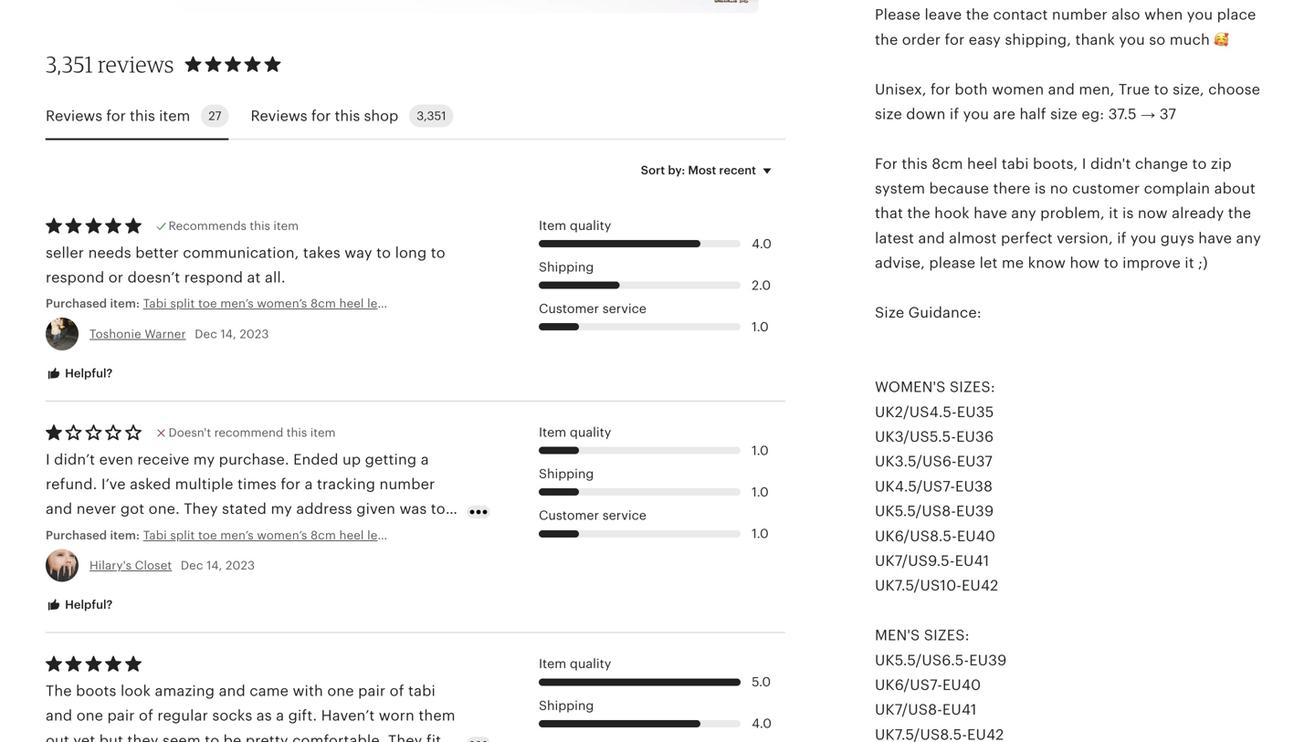 Task type: vqa. For each thing, say whether or not it's contained in the screenshot.
EU39 to the bottom
yes



Task type: describe. For each thing, give the bounding box(es) containing it.
uk7/us8-
[[875, 702, 943, 719]]

or
[[109, 270, 124, 286]]

dec for 2.0
[[195, 327, 217, 341]]

a
[[276, 708, 284, 725]]

dec for 1.0
[[181, 559, 203, 573]]

for for reviews for this item
[[106, 108, 126, 124]]

contact
[[994, 7, 1049, 23]]

this inside for this 8cm heel tabi boots, i didn't change to zip system because there is no customer complain about that the hook have any problem, it is now already the latest and almost perfect version, if you guys have any advise, please let me know how to improve it ;)
[[902, 156, 928, 172]]

;)
[[1199, 255, 1209, 272]]

1 horizontal spatial any
[[1237, 230, 1262, 247]]

1 respond from the left
[[46, 270, 105, 286]]

size,
[[1173, 81, 1205, 98]]

quality for 1.0
[[570, 426, 612, 440]]

system
[[875, 181, 926, 197]]

size
[[875, 305, 905, 321]]

tabi inside the boots look amazing and came with one pair of tabi and one pair of regular socks as a gift. haven't worn them out yet but they seem to be pretty comfortable. they f
[[408, 684, 436, 700]]

eu36
[[957, 429, 994, 445]]

are
[[994, 106, 1016, 122]]

customer service for 1.0
[[539, 509, 647, 523]]

item: for 2.0
[[110, 297, 140, 311]]

if inside for this 8cm heel tabi boots, i didn't change to zip system because there is no customer complain about that the hook have any problem, it is now already the latest and almost perfect version, if you guys have any advise, please let me know how to improve it ;)
[[1118, 230, 1127, 247]]

toe for 1.0
[[198, 529, 217, 543]]

takes
[[303, 245, 341, 261]]

heel inside for this 8cm heel tabi boots, i didn't change to zip system because there is no customer complain about that the hook have any problem, it is now already the latest and almost perfect version, if you guys have any advise, please let me know how to improve it ;)
[[968, 156, 998, 172]]

uk5.5/us6.5-
[[875, 653, 970, 669]]

to right way
[[377, 245, 391, 261]]

toshonie warner dec 14, 2023
[[90, 327, 269, 341]]

please leave the contact number also when you place the order for easy shipping, thank you so much 🥰
[[875, 7, 1257, 48]]

out
[[46, 733, 69, 743]]

2 respond from the left
[[184, 270, 243, 286]]

boots for 2.0
[[411, 297, 444, 311]]

women
[[992, 81, 1045, 98]]

sort by: most recent
[[641, 163, 757, 177]]

down
[[907, 106, 946, 122]]

recommend
[[214, 426, 284, 440]]

3,351 reviews
[[46, 51, 174, 78]]

hilary's
[[90, 559, 132, 573]]

for this 8cm heel tabi boots, i didn't change to zip system because there is no customer complain about that the hook have any problem, it is now already the latest and almost perfect version, if you guys have any advise, please let me know how to improve it ;)
[[875, 156, 1262, 272]]

by:
[[668, 163, 686, 177]]

4.0 for item quality
[[752, 237, 772, 251]]

0 horizontal spatial one
[[76, 708, 103, 725]]

eu41 inside the men's sizes: uk5.5/us6.5-eu39 uk6/us7-eu40 uk7/us8-eu41
[[943, 702, 977, 719]]

tabi for 1.0
[[143, 529, 167, 543]]

eu37
[[957, 454, 993, 470]]

eu38
[[956, 479, 993, 495]]

2.0
[[752, 279, 771, 293]]

helpful? button for 1.0
[[32, 589, 126, 623]]

there
[[994, 181, 1031, 197]]

long
[[395, 245, 427, 261]]

leather for 2.0
[[367, 297, 408, 311]]

service for 1.0
[[603, 509, 647, 523]]

0 vertical spatial any
[[1012, 205, 1037, 222]]

item quality for 5.0
[[539, 658, 612, 672]]

1 vertical spatial is
[[1123, 205, 1134, 222]]

14, for 1.0
[[207, 559, 222, 573]]

4 1.0 from the top
[[752, 527, 769, 541]]

8cm for 4.0
[[311, 297, 336, 311]]

1 horizontal spatial one
[[327, 684, 354, 700]]

easy
[[969, 31, 1002, 48]]

leave
[[925, 7, 962, 23]]

worn
[[379, 708, 415, 725]]

choose
[[1209, 81, 1261, 98]]

tabi split toe men's women's 8cm heel leather boots eu35-47 link for 1.0
[[143, 528, 496, 544]]

for for unisex, for both women and men, true to size, choose size down if you are half size eg: 37.5 → 37
[[931, 81, 951, 98]]

now
[[1138, 205, 1168, 222]]

men's for 1.0
[[220, 529, 254, 543]]

because
[[930, 181, 990, 197]]

complain
[[1145, 181, 1211, 197]]

be
[[224, 733, 242, 743]]

half
[[1020, 106, 1047, 122]]

heel for 1.0
[[340, 529, 364, 543]]

better
[[135, 245, 179, 261]]

as
[[257, 708, 272, 725]]

eu40 inside "women's sizes: uk2/us4.5-eu35 uk3/us5.5-eu36 uk3.5/us6-eu37 uk4.5/us7-eu38 uk5.5/us8-eu39 uk6/us8.5-eu40 uk7/us9.5-eu41 uk7.5/us10-eu42"
[[958, 528, 996, 545]]

me
[[1002, 255, 1025, 272]]

uk7.5/us10-
[[875, 578, 962, 595]]

boots,
[[1034, 156, 1079, 172]]

the down please
[[875, 31, 899, 48]]

please
[[875, 7, 921, 23]]

men's sizes: uk5.5/us6.5-eu39 uk6/us7-eu40 uk7/us8-eu41
[[875, 628, 1007, 719]]

recommends
[[169, 219, 247, 233]]

item for recommend
[[310, 426, 336, 440]]

zip
[[1212, 156, 1233, 172]]

2 1.0 from the top
[[752, 444, 769, 458]]

way
[[345, 245, 373, 261]]

3,351 for 3,351 reviews
[[46, 51, 93, 78]]

comfortable.
[[292, 733, 384, 743]]

you inside for this 8cm heel tabi boots, i didn't change to zip system because there is no customer complain about that the hook have any problem, it is now already the latest and almost perfect version, if you guys have any advise, please let me know how to improve it ;)
[[1131, 230, 1157, 247]]

uk3.5/us6-
[[875, 454, 957, 470]]

0 horizontal spatial it
[[1109, 205, 1119, 222]]

purchased item: tabi split toe men's women's 8cm heel leather boots eu35-47 for 2.0
[[46, 297, 496, 311]]

women's for 2.0
[[257, 297, 307, 311]]

1 horizontal spatial pair
[[358, 684, 386, 700]]

5.0
[[752, 676, 771, 690]]

37
[[1160, 106, 1177, 122]]

you left so
[[1120, 31, 1146, 48]]

perfect
[[1001, 230, 1053, 247]]

0 horizontal spatial pair
[[107, 708, 135, 725]]

version,
[[1057, 230, 1114, 247]]

change
[[1136, 156, 1189, 172]]

boots for 1.0
[[411, 529, 444, 543]]

improve
[[1123, 255, 1181, 272]]

seem
[[163, 733, 201, 743]]

0 vertical spatial of
[[390, 684, 404, 700]]

eu35- for 1.0
[[448, 529, 482, 543]]

reviews for this item
[[46, 108, 190, 124]]

uk6/us8.5-
[[875, 528, 958, 545]]

they
[[127, 733, 159, 743]]

customer for 1.0
[[539, 509, 599, 523]]

regular
[[157, 708, 208, 725]]

recent
[[720, 163, 757, 177]]

the up the easy
[[967, 7, 990, 23]]

almost
[[950, 230, 997, 247]]

you inside the unisex, for both women and men, true to size, choose size down if you are half size eg: 37.5 → 37
[[964, 106, 990, 122]]

3,351 for 3,351
[[417, 109, 446, 123]]

hook
[[935, 205, 970, 222]]

1 1.0 from the top
[[752, 320, 769, 334]]

reviews for reviews for this shop
[[251, 108, 308, 124]]

split for 2.0
[[170, 297, 195, 311]]

the boots look amazing and came with one pair of tabi and one pair of regular socks as a gift. haven't worn them out yet but they seem to be pretty comfortable. they f
[[46, 684, 456, 743]]

the down 'about'
[[1229, 205, 1252, 222]]

socks
[[212, 708, 253, 725]]

all.
[[265, 270, 286, 286]]

place
[[1218, 7, 1257, 23]]

8cm for 1.0
[[311, 529, 336, 543]]

item for for
[[159, 108, 190, 124]]

doesn't recommend this item
[[169, 426, 336, 440]]

came
[[250, 684, 289, 700]]

but
[[99, 733, 123, 743]]

advise,
[[875, 255, 926, 272]]

🥰
[[1215, 31, 1229, 48]]

for inside please leave the contact number also when you place the order for easy shipping, thank you so much 🥰
[[945, 31, 965, 48]]

and inside for this 8cm heel tabi boots, i didn't change to zip system because there is no customer complain about that the hook have any problem, it is now already the latest and almost perfect version, if you guys have any advise, please let me know how to improve it ;)
[[919, 230, 946, 247]]

shipping,
[[1006, 31, 1072, 48]]

8cm inside for this 8cm heel tabi boots, i didn't change to zip system because there is no customer complain about that the hook have any problem, it is now already the latest and almost perfect version, if you guys have any advise, please let me know how to improve it ;)
[[932, 156, 964, 172]]

1 size from the left
[[875, 106, 903, 122]]

leather for 1.0
[[367, 529, 408, 543]]



Task type: locate. For each thing, give the bounding box(es) containing it.
2 tabi from the top
[[143, 529, 167, 543]]

and up socks
[[219, 684, 246, 700]]

item for 4.0
[[539, 219, 567, 233]]

0 vertical spatial toe
[[198, 297, 217, 311]]

if inside the unisex, for both women and men, true to size, choose size down if you are half size eg: 37.5 → 37
[[950, 106, 960, 122]]

0 vertical spatial item
[[159, 108, 190, 124]]

27
[[209, 109, 222, 123]]

number
[[1053, 7, 1108, 23]]

2 men's from the top
[[220, 529, 254, 543]]

this right for
[[902, 156, 928, 172]]

4.0
[[752, 237, 772, 251], [752, 717, 772, 732]]

1 vertical spatial eu39
[[970, 653, 1007, 669]]

0 vertical spatial 8cm
[[932, 156, 964, 172]]

2 quality from the top
[[570, 426, 612, 440]]

1 item from the top
[[539, 219, 567, 233]]

for down leave
[[945, 31, 965, 48]]

uk7/us9.5-
[[875, 553, 955, 570]]

the
[[967, 7, 990, 23], [875, 31, 899, 48], [908, 205, 931, 222], [1229, 205, 1252, 222]]

men's
[[875, 628, 921, 644]]

1 vertical spatial sizes:
[[925, 628, 970, 644]]

tabi split toe men's women's 8cm heel leather boots eu35-47 link
[[143, 296, 496, 312], [143, 528, 496, 544]]

eu39 down eu42
[[970, 653, 1007, 669]]

0 vertical spatial helpful? button
[[32, 357, 126, 391]]

0 vertical spatial 2023
[[240, 327, 269, 341]]

toshonie
[[90, 327, 141, 341]]

1 horizontal spatial tabi
[[1002, 156, 1030, 172]]

1 helpful? button from the top
[[32, 357, 126, 391]]

reviews
[[46, 108, 103, 124], [251, 108, 308, 124]]

reviews for reviews for this item
[[46, 108, 103, 124]]

it left ;)
[[1185, 255, 1195, 272]]

at
[[247, 270, 261, 286]]

to left be
[[205, 733, 220, 743]]

2 47 from the top
[[482, 529, 496, 543]]

2 shipping from the top
[[539, 467, 594, 482]]

1 vertical spatial purchased
[[46, 529, 107, 543]]

split for 1.0
[[170, 529, 195, 543]]

0 vertical spatial women's
[[257, 297, 307, 311]]

1 customer service from the top
[[539, 302, 647, 316]]

tabi for 2.0
[[143, 297, 167, 311]]

1 reviews from the left
[[46, 108, 103, 124]]

2 item quality from the top
[[539, 426, 612, 440]]

is left now
[[1123, 205, 1134, 222]]

1 vertical spatial 8cm
[[311, 297, 336, 311]]

1 women's from the top
[[257, 297, 307, 311]]

2 customer service from the top
[[539, 509, 647, 523]]

respond
[[46, 270, 105, 286], [184, 270, 243, 286]]

helpful? down toshonie
[[62, 367, 113, 380]]

tabi up them
[[408, 684, 436, 700]]

3 item from the top
[[539, 658, 567, 672]]

2 vertical spatial item quality
[[539, 658, 612, 672]]

latest
[[875, 230, 915, 247]]

uk4.5/us7-
[[875, 479, 956, 495]]

1 vertical spatial boots
[[411, 529, 444, 543]]

sizes: for eu39
[[925, 628, 970, 644]]

quality for 4.0
[[570, 219, 612, 233]]

any down 'about'
[[1237, 230, 1262, 247]]

you down both
[[964, 106, 990, 122]]

pair up but at left
[[107, 708, 135, 725]]

toshonie warner link
[[90, 327, 186, 341]]

item up communication,
[[274, 219, 299, 233]]

2 vertical spatial shipping
[[539, 699, 594, 713]]

dec right "warner"
[[195, 327, 217, 341]]

eu41 inside "women's sizes: uk2/us4.5-eu35 uk3/us5.5-eu36 uk3.5/us6-eu37 uk4.5/us7-eu38 uk5.5/us8-eu39 uk6/us8.5-eu40 uk7/us9.5-eu41 uk7.5/us10-eu42"
[[955, 553, 990, 570]]

gift.
[[288, 708, 317, 725]]

have up ;)
[[1199, 230, 1233, 247]]

tab list containing reviews for this item
[[46, 94, 786, 140]]

1 4.0 from the top
[[752, 237, 772, 251]]

tabi up the there
[[1002, 156, 1030, 172]]

one
[[327, 684, 354, 700], [76, 708, 103, 725]]

14,
[[221, 327, 236, 341], [207, 559, 222, 573]]

no
[[1051, 181, 1069, 197]]

heel for 4.0
[[340, 297, 364, 311]]

yet
[[73, 733, 95, 743]]

you up much
[[1188, 7, 1214, 23]]

item left 27
[[159, 108, 190, 124]]

2 purchased from the top
[[46, 529, 107, 543]]

2 vertical spatial quality
[[570, 658, 612, 672]]

3,351 right 'shop'
[[417, 109, 446, 123]]

purchased
[[46, 297, 107, 311], [46, 529, 107, 543]]

0 horizontal spatial if
[[950, 106, 960, 122]]

sizes: up uk5.5/us6.5-
[[925, 628, 970, 644]]

pair
[[358, 684, 386, 700], [107, 708, 135, 725]]

any up perfect
[[1012, 205, 1037, 222]]

1 vertical spatial one
[[76, 708, 103, 725]]

item
[[539, 219, 567, 233], [539, 426, 567, 440], [539, 658, 567, 672]]

you up improve
[[1131, 230, 1157, 247]]

2 service from the top
[[603, 509, 647, 523]]

tabi inside for this 8cm heel tabi boots, i didn't change to zip system because there is no customer complain about that the hook have any problem, it is now already the latest and almost perfect version, if you guys have any advise, please let me know how to improve it ;)
[[1002, 156, 1030, 172]]

guidance:
[[909, 305, 982, 321]]

1 horizontal spatial reviews
[[251, 108, 308, 124]]

2 helpful? from the top
[[62, 599, 113, 612]]

if right down
[[950, 106, 960, 122]]

0 vertical spatial it
[[1109, 205, 1119, 222]]

1 vertical spatial of
[[139, 708, 153, 725]]

of up worn
[[390, 684, 404, 700]]

recommends this item
[[169, 219, 299, 233]]

about
[[1215, 181, 1256, 197]]

purchased for 2.0
[[46, 297, 107, 311]]

customer
[[539, 302, 599, 316], [539, 509, 599, 523]]

for
[[945, 31, 965, 48], [931, 81, 951, 98], [106, 108, 126, 124], [311, 108, 331, 124]]

for
[[875, 156, 898, 172]]

0 vertical spatial item
[[539, 219, 567, 233]]

to inside the boots look amazing and came with one pair of tabi and one pair of regular socks as a gift. haven't worn them out yet but they seem to be pretty comfortable. they f
[[205, 733, 220, 743]]

2 item from the top
[[539, 426, 567, 440]]

1 item: from the top
[[110, 297, 140, 311]]

→
[[1141, 106, 1156, 122]]

tabi
[[143, 297, 167, 311], [143, 529, 167, 543]]

1 vertical spatial quality
[[570, 426, 612, 440]]

3 shipping from the top
[[539, 699, 594, 713]]

this left 'shop'
[[335, 108, 360, 124]]

1 helpful? from the top
[[62, 367, 113, 380]]

unisex,
[[875, 81, 927, 98]]

to inside the unisex, for both women and men, true to size, choose size down if you are half size eg: 37.5 → 37
[[1155, 81, 1169, 98]]

item quality
[[539, 219, 612, 233], [539, 426, 612, 440], [539, 658, 612, 672]]

2 vertical spatial boots
[[76, 684, 117, 700]]

0 vertical spatial if
[[950, 106, 960, 122]]

this for reviews for this shop
[[335, 108, 360, 124]]

1 vertical spatial helpful?
[[62, 599, 113, 612]]

helpful? down hilary's
[[62, 599, 113, 612]]

2 split from the top
[[170, 529, 195, 543]]

0 vertical spatial customer service
[[539, 302, 647, 316]]

1 horizontal spatial of
[[390, 684, 404, 700]]

0 vertical spatial leather
[[367, 297, 408, 311]]

eu40 down eu38
[[958, 528, 996, 545]]

the right that in the top right of the page
[[908, 205, 931, 222]]

1 tabi from the top
[[143, 297, 167, 311]]

1 horizontal spatial 3,351
[[417, 109, 446, 123]]

pair up haven't
[[358, 684, 386, 700]]

0 vertical spatial customer
[[539, 302, 599, 316]]

uk5.5/us8-
[[875, 504, 957, 520]]

seller needs better communication, takes way to long to respond or doesn't respond at all.
[[46, 245, 446, 286]]

0 vertical spatial have
[[974, 205, 1008, 222]]

0 vertical spatial quality
[[570, 219, 612, 233]]

uk6/us7-
[[875, 678, 943, 694]]

this right the recommend
[[287, 426, 307, 440]]

1 horizontal spatial if
[[1118, 230, 1127, 247]]

2 item: from the top
[[110, 529, 140, 543]]

tab list
[[46, 94, 786, 140]]

1 split from the top
[[170, 297, 195, 311]]

2 reviews from the left
[[251, 108, 308, 124]]

1 leather from the top
[[367, 297, 408, 311]]

1 vertical spatial 4.0
[[752, 717, 772, 732]]

know
[[1029, 255, 1066, 272]]

and down the hook
[[919, 230, 946, 247]]

thank
[[1076, 31, 1116, 48]]

0 vertical spatial dec
[[195, 327, 217, 341]]

eu41 up eu42
[[955, 553, 990, 570]]

1 vertical spatial customer
[[539, 509, 599, 523]]

sizes: for eu35
[[950, 379, 996, 396]]

eu40 inside the men's sizes: uk5.5/us6.5-eu39 uk6/us7-eu40 uk7/us8-eu41
[[943, 678, 982, 694]]

0 vertical spatial shipping
[[539, 260, 594, 275]]

doesn't
[[128, 270, 180, 286]]

to right long
[[431, 245, 446, 261]]

men's down the at
[[220, 297, 254, 311]]

1 vertical spatial it
[[1185, 255, 1195, 272]]

doesn't
[[169, 426, 211, 440]]

for for reviews for this shop
[[311, 108, 331, 124]]

47
[[482, 297, 496, 311], [482, 529, 496, 543]]

1 vertical spatial item
[[539, 426, 567, 440]]

1 vertical spatial have
[[1199, 230, 1233, 247]]

1 vertical spatial eu35-
[[448, 529, 482, 543]]

problem,
[[1041, 205, 1105, 222]]

4.0 up 2.0
[[752, 237, 772, 251]]

0 horizontal spatial is
[[1035, 181, 1047, 197]]

2023 for 1.0
[[226, 559, 255, 573]]

2 vertical spatial item
[[310, 426, 336, 440]]

amazing
[[155, 684, 215, 700]]

0 vertical spatial tabi
[[1002, 156, 1030, 172]]

tabi split toe men's women's 8cm heel leather boots eu35-47 link for 2.0
[[143, 296, 496, 312]]

item: down or
[[110, 297, 140, 311]]

respond down communication,
[[184, 270, 243, 286]]

0 horizontal spatial reviews
[[46, 108, 103, 124]]

4.0 down 5.0
[[752, 717, 772, 732]]

helpful?
[[62, 367, 113, 380], [62, 599, 113, 612]]

to right how
[[1105, 255, 1119, 272]]

for inside the unisex, for both women and men, true to size, choose size down if you are half size eg: 37.5 → 37
[[931, 81, 951, 98]]

1 vertical spatial men's
[[220, 529, 254, 543]]

size down unisex,
[[875, 106, 903, 122]]

14, right closet
[[207, 559, 222, 573]]

1 vertical spatial pair
[[107, 708, 135, 725]]

2 eu35- from the top
[[448, 529, 482, 543]]

1 vertical spatial customer service
[[539, 509, 647, 523]]

women's for 1.0
[[257, 529, 307, 543]]

eu40 down uk5.5/us6.5-
[[943, 678, 982, 694]]

item right the recommend
[[310, 426, 336, 440]]

0 horizontal spatial have
[[974, 205, 1008, 222]]

purchased up toshonie
[[46, 297, 107, 311]]

3,351 left the "reviews"
[[46, 51, 93, 78]]

purchased item: tabi split toe men's women's 8cm heel leather boots eu35-47 for 1.0
[[46, 529, 496, 543]]

helpful? button for 2.0
[[32, 357, 126, 391]]

1 eu35- from the top
[[448, 297, 482, 311]]

to up 37
[[1155, 81, 1169, 98]]

shipping for 1.0
[[539, 467, 594, 482]]

2 toe from the top
[[198, 529, 217, 543]]

0 horizontal spatial of
[[139, 708, 153, 725]]

1 men's from the top
[[220, 297, 254, 311]]

service for 2.0
[[603, 302, 647, 316]]

of up they
[[139, 708, 153, 725]]

customer for 2.0
[[539, 302, 599, 316]]

eu39 down eu38
[[957, 504, 994, 520]]

2 tabi split toe men's women's 8cm heel leather boots eu35-47 link from the top
[[143, 528, 496, 544]]

2023
[[240, 327, 269, 341], [226, 559, 255, 573]]

2 helpful? button from the top
[[32, 589, 126, 623]]

shipping for 2.0
[[539, 260, 594, 275]]

1 vertical spatial tabi
[[143, 529, 167, 543]]

size
[[875, 106, 903, 122], [1051, 106, 1078, 122]]

3,351 inside "tab list"
[[417, 109, 446, 123]]

2 women's from the top
[[257, 529, 307, 543]]

men,
[[1080, 81, 1115, 98]]

2 leather from the top
[[367, 529, 408, 543]]

1 service from the top
[[603, 302, 647, 316]]

men's
[[220, 297, 254, 311], [220, 529, 254, 543]]

0 vertical spatial helpful?
[[62, 367, 113, 380]]

1 vertical spatial 47
[[482, 529, 496, 543]]

0 vertical spatial 3,351
[[46, 51, 93, 78]]

eu40
[[958, 528, 996, 545], [943, 678, 982, 694]]

eu35
[[957, 404, 995, 421]]

0 vertical spatial eu41
[[955, 553, 990, 570]]

1 purchased item: tabi split toe men's women's 8cm heel leather boots eu35-47 from the top
[[46, 297, 496, 311]]

to left zip at the right
[[1193, 156, 1208, 172]]

1 vertical spatial 2023
[[226, 559, 255, 573]]

0 vertical spatial sizes:
[[950, 379, 996, 396]]

any
[[1012, 205, 1037, 222], [1237, 230, 1262, 247]]

tabi up closet
[[143, 529, 167, 543]]

one up yet
[[76, 708, 103, 725]]

toe up toshonie warner dec 14, 2023
[[198, 297, 217, 311]]

is left no
[[1035, 181, 1047, 197]]

for down the 3,351 reviews
[[106, 108, 126, 124]]

1 quality from the top
[[570, 219, 612, 233]]

0 horizontal spatial size
[[875, 106, 903, 122]]

0 vertical spatial 14,
[[221, 327, 236, 341]]

0 vertical spatial is
[[1035, 181, 1047, 197]]

already
[[1173, 205, 1225, 222]]

quality for 5.0
[[570, 658, 612, 672]]

guys
[[1161, 230, 1195, 247]]

2 vertical spatial 8cm
[[311, 529, 336, 543]]

1 vertical spatial heel
[[340, 297, 364, 311]]

2 size from the left
[[1051, 106, 1078, 122]]

men's up 'hilary's closet dec 14, 2023'
[[220, 529, 254, 543]]

1 vertical spatial item
[[274, 219, 299, 233]]

sizes: inside "women's sizes: uk2/us4.5-eu35 uk3/us5.5-eu36 uk3.5/us6-eu37 uk4.5/us7-eu38 uk5.5/us8-eu39 uk6/us8.5-eu40 uk7/us9.5-eu41 uk7.5/us10-eu42"
[[950, 379, 996, 396]]

helpful? for 2.0
[[62, 367, 113, 380]]

so
[[1150, 31, 1166, 48]]

1 customer from the top
[[539, 302, 599, 316]]

1 vertical spatial leather
[[367, 529, 408, 543]]

this down the "reviews"
[[130, 108, 155, 124]]

helpful? button
[[32, 357, 126, 391], [32, 589, 126, 623]]

closet
[[135, 559, 172, 573]]

1 vertical spatial item quality
[[539, 426, 612, 440]]

seller
[[46, 245, 84, 261]]

item inside "tab list"
[[159, 108, 190, 124]]

2023 for 2.0
[[240, 327, 269, 341]]

you
[[1188, 7, 1214, 23], [1120, 31, 1146, 48], [964, 106, 990, 122], [1131, 230, 1157, 247]]

1 vertical spatial split
[[170, 529, 195, 543]]

men's for 2.0
[[220, 297, 254, 311]]

for up down
[[931, 81, 951, 98]]

for left 'shop'
[[311, 108, 331, 124]]

this up communication,
[[250, 219, 270, 233]]

split up toshonie warner dec 14, 2023
[[170, 297, 195, 311]]

2 customer from the top
[[539, 509, 599, 523]]

item for 5.0
[[539, 658, 567, 672]]

eu41 down uk6/us7- on the bottom right
[[943, 702, 977, 719]]

1 vertical spatial eu41
[[943, 702, 977, 719]]

customer
[[1073, 181, 1141, 197]]

boots inside the boots look amazing and came with one pair of tabi and one pair of regular socks as a gift. haven't worn them out yet but they seem to be pretty comfortable. they f
[[76, 684, 117, 700]]

they
[[388, 733, 423, 743]]

sizes: up eu35
[[950, 379, 996, 396]]

reviews down the 3,351 reviews
[[46, 108, 103, 124]]

this for doesn't recommend this item
[[287, 426, 307, 440]]

1 shipping from the top
[[539, 260, 594, 275]]

1 toe from the top
[[198, 297, 217, 311]]

1 47 from the top
[[482, 297, 496, 311]]

dec right closet
[[181, 559, 203, 573]]

item: up the hilary's closet link
[[110, 529, 140, 543]]

this for reviews for this item
[[130, 108, 155, 124]]

0 horizontal spatial item
[[159, 108, 190, 124]]

3 item quality from the top
[[539, 658, 612, 672]]

2 vertical spatial heel
[[340, 529, 364, 543]]

0 vertical spatial pair
[[358, 684, 386, 700]]

1 horizontal spatial is
[[1123, 205, 1134, 222]]

2023 right closet
[[226, 559, 255, 573]]

1 tabi split toe men's women's 8cm heel leather boots eu35-47 link from the top
[[143, 296, 496, 312]]

4.0 for shipping
[[752, 717, 772, 732]]

of
[[390, 684, 404, 700], [139, 708, 153, 725]]

item for 1.0
[[539, 426, 567, 440]]

it down customer in the top right of the page
[[1109, 205, 1119, 222]]

3 quality from the top
[[570, 658, 612, 672]]

and inside the unisex, for both women and men, true to size, choose size down if you are half size eg: 37.5 → 37
[[1049, 81, 1076, 98]]

look
[[121, 684, 151, 700]]

1 vertical spatial women's
[[257, 529, 307, 543]]

1 horizontal spatial respond
[[184, 270, 243, 286]]

1 vertical spatial tabi split toe men's women's 8cm heel leather boots eu35-47 link
[[143, 528, 496, 544]]

3 1.0 from the top
[[752, 486, 769, 500]]

0 vertical spatial boots
[[411, 297, 444, 311]]

purchased for 1.0
[[46, 529, 107, 543]]

0 horizontal spatial respond
[[46, 270, 105, 286]]

3,351
[[46, 51, 93, 78], [417, 109, 446, 123]]

0 vertical spatial 4.0
[[752, 237, 772, 251]]

toe for 2.0
[[198, 297, 217, 311]]

purchased up hilary's
[[46, 529, 107, 543]]

respond down seller
[[46, 270, 105, 286]]

47 for 1.0
[[482, 529, 496, 543]]

have up almost
[[974, 205, 1008, 222]]

2 4.0 from the top
[[752, 717, 772, 732]]

0 vertical spatial men's
[[220, 297, 254, 311]]

toe up 'hilary's closet dec 14, 2023'
[[198, 529, 217, 543]]

split up 'hilary's closet dec 14, 2023'
[[170, 529, 195, 543]]

0 vertical spatial eu39
[[957, 504, 994, 520]]

14, right "warner"
[[221, 327, 236, 341]]

1 vertical spatial if
[[1118, 230, 1127, 247]]

2023 down the at
[[240, 327, 269, 341]]

customer service for 2.0
[[539, 302, 647, 316]]

47 for 2.0
[[482, 297, 496, 311]]

eu39 inside "women's sizes: uk2/us4.5-eu35 uk3/us5.5-eu36 uk3.5/us6-eu37 uk4.5/us7-eu38 uk5.5/us8-eu39 uk6/us8.5-eu40 uk7/us9.5-eu41 uk7.5/us10-eu42"
[[957, 504, 994, 520]]

0 vertical spatial eu35-
[[448, 297, 482, 311]]

quality
[[570, 219, 612, 233], [570, 426, 612, 440], [570, 658, 612, 672]]

0 vertical spatial purchased item: tabi split toe men's women's 8cm heel leather boots eu35-47
[[46, 297, 496, 311]]

0 horizontal spatial any
[[1012, 205, 1037, 222]]

and up out
[[46, 708, 72, 725]]

uk2/us4.5-
[[875, 404, 957, 421]]

if
[[950, 106, 960, 122], [1118, 230, 1127, 247]]

this
[[130, 108, 155, 124], [335, 108, 360, 124], [902, 156, 928, 172], [250, 219, 270, 233], [287, 426, 307, 440]]

item quality for 1.0
[[539, 426, 612, 440]]

shop
[[364, 108, 399, 124]]

uk3/us5.5-
[[875, 429, 957, 445]]

1 vertical spatial purchased item: tabi split toe men's women's 8cm heel leather boots eu35-47
[[46, 529, 496, 543]]

shipping for 4.0
[[539, 699, 594, 713]]

0 vertical spatial eu40
[[958, 528, 996, 545]]

1 vertical spatial service
[[603, 509, 647, 523]]

leather
[[367, 297, 408, 311], [367, 529, 408, 543]]

eu39 inside the men's sizes: uk5.5/us6.5-eu39 uk6/us7-eu40 uk7/us8-eu41
[[970, 653, 1007, 669]]

2 purchased item: tabi split toe men's women's 8cm heel leather boots eu35-47 from the top
[[46, 529, 496, 543]]

helpful? for 1.0
[[62, 599, 113, 612]]

1 vertical spatial tabi
[[408, 684, 436, 700]]

if right version,
[[1118, 230, 1127, 247]]

1 vertical spatial shipping
[[539, 467, 594, 482]]

sizes: inside the men's sizes: uk5.5/us6.5-eu39 uk6/us7-eu40 uk7/us8-eu41
[[925, 628, 970, 644]]

warner
[[145, 327, 186, 341]]

is
[[1035, 181, 1047, 197], [1123, 205, 1134, 222]]

1 vertical spatial eu40
[[943, 678, 982, 694]]

and left "men,"
[[1049, 81, 1076, 98]]

helpful? button down hilary's
[[32, 589, 126, 623]]

reviews right 27
[[251, 108, 308, 124]]

item quality for 4.0
[[539, 219, 612, 233]]

true
[[1119, 81, 1151, 98]]

0 vertical spatial tabi
[[143, 297, 167, 311]]

0 vertical spatial 47
[[482, 297, 496, 311]]

tabi down doesn't at the top of the page
[[143, 297, 167, 311]]

14, for 2.0
[[221, 327, 236, 341]]

0 horizontal spatial 3,351
[[46, 51, 93, 78]]

1 purchased from the top
[[46, 297, 107, 311]]

one up haven't
[[327, 684, 354, 700]]

helpful? button down toshonie
[[32, 357, 126, 391]]

eu35- for 2.0
[[448, 297, 482, 311]]

0 vertical spatial split
[[170, 297, 195, 311]]

1 item quality from the top
[[539, 219, 612, 233]]

size left eg:
[[1051, 106, 1078, 122]]

1.0
[[752, 320, 769, 334], [752, 444, 769, 458], [752, 486, 769, 500], [752, 527, 769, 541]]

item: for 1.0
[[110, 529, 140, 543]]



